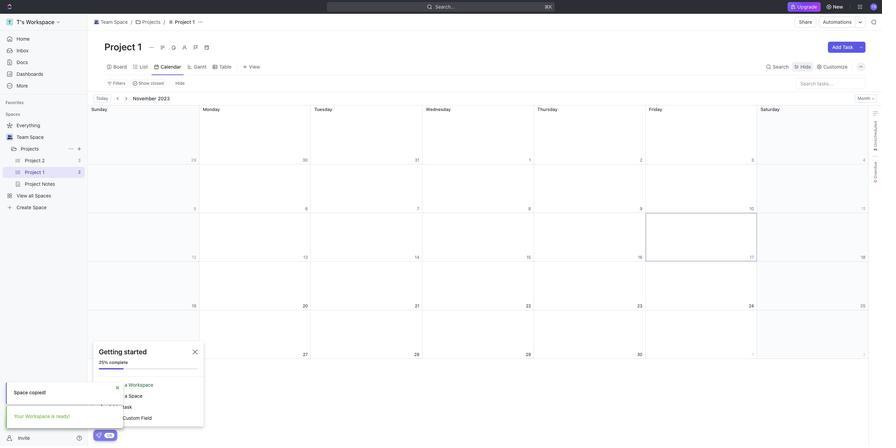 Task type: vqa. For each thing, say whether or not it's contained in the screenshot.
Custom
yes



Task type: describe. For each thing, give the bounding box(es) containing it.
tb
[[872, 5, 877, 9]]

customize button
[[815, 62, 851, 72]]

create for create space
[[17, 205, 31, 210]]

view all spaces link
[[3, 190, 83, 201]]

20
[[303, 303, 308, 309]]

is
[[51, 414, 55, 419]]

19
[[192, 303, 197, 309]]

t
[[8, 19, 11, 25]]

more
[[17, 83, 28, 89]]

custom
[[123, 415, 140, 421]]

1 horizontal spatial 30
[[638, 352, 643, 357]]

10
[[750, 206, 755, 211]]

share button
[[796, 17, 817, 28]]

1 horizontal spatial team space
[[101, 19, 128, 25]]

share
[[800, 19, 813, 25]]

3 inside 'grid'
[[752, 157, 755, 163]]

hide inside hide dropdown button
[[801, 64, 812, 69]]

getting started
[[99, 348, 147, 356]]

1 vertical spatial projects link
[[21, 143, 66, 155]]

1 / from the left
[[131, 19, 132, 25]]

6
[[306, 206, 308, 211]]

add task button
[[829, 42, 858, 53]]

month button
[[856, 95, 877, 103]]

Search tasks... text field
[[797, 78, 866, 89]]

5
[[194, 206, 197, 211]]

board link
[[112, 62, 127, 72]]

space moved to trash
[[12, 419, 58, 424]]

trash
[[48, 419, 58, 424]]

show
[[139, 81, 150, 86]]

home link
[[3, 33, 85, 44]]

project 2 link
[[25, 155, 75, 166]]

search
[[774, 64, 790, 69]]

add a custom field
[[109, 415, 152, 421]]

onboarding checklist button element
[[96, 433, 102, 438]]

2023
[[158, 96, 170, 101]]

more button
[[3, 80, 85, 91]]

gantt link
[[193, 62, 207, 72]]

favorites
[[6, 100, 24, 105]]

a for space
[[125, 393, 127, 399]]

close image
[[193, 350, 198, 355]]

getting
[[99, 348, 123, 356]]

november 2023
[[133, 96, 170, 101]]

list
[[140, 64, 148, 69]]

1 vertical spatial workspace
[[129, 382, 153, 388]]

23
[[638, 303, 643, 309]]

add task
[[833, 44, 854, 50]]

9
[[640, 206, 643, 211]]

t's
[[17, 19, 24, 25]]

calendar link
[[159, 62, 181, 72]]

trash link
[[48, 419, 58, 424]]

wednesday
[[426, 107, 451, 112]]

25
[[861, 303, 866, 309]]

home
[[17, 36, 30, 42]]

view button
[[240, 62, 263, 72]]

12
[[192, 255, 197, 260]]

list link
[[138, 62, 148, 72]]

2 horizontal spatial 2
[[864, 352, 866, 357]]

11
[[863, 206, 866, 211]]

user group image inside sidebar navigation
[[7, 135, 12, 139]]

undo
[[93, 419, 105, 425]]

2 inside sidebar navigation
[[42, 158, 45, 163]]

project notes
[[25, 181, 55, 187]]

board
[[113, 64, 127, 69]]

automations
[[824, 19, 853, 25]]

space copied!
[[14, 390, 46, 396]]

1 vertical spatial 29
[[526, 352, 531, 357]]

all
[[29, 193, 34, 199]]

create for create a workspace
[[109, 382, 123, 388]]

upgrade link
[[789, 2, 821, 12]]

22
[[526, 303, 531, 309]]

0 vertical spatial 30
[[303, 157, 308, 163]]

a for task
[[119, 404, 121, 410]]

16
[[639, 255, 643, 260]]

13
[[304, 255, 308, 260]]

closed
[[151, 81, 164, 86]]

7
[[417, 206, 420, 211]]

hide button
[[173, 79, 188, 88]]

create a space
[[109, 393, 143, 399]]

add for add task
[[833, 44, 842, 50]]

to
[[42, 419, 46, 424]]

0 vertical spatial projects
[[142, 19, 161, 25]]

tuesday
[[315, 107, 333, 112]]

everything
[[17, 122, 40, 128]]

create for create a space
[[109, 393, 123, 399]]

tree inside sidebar navigation
[[3, 120, 85, 213]]

ready!
[[56, 414, 70, 419]]

filters
[[113, 81, 126, 86]]

your
[[14, 414, 24, 419]]

25%
[[99, 360, 108, 365]]

monday
[[203, 107, 220, 112]]

18
[[862, 255, 866, 260]]



Task type: locate. For each thing, give the bounding box(es) containing it.
create space link
[[3, 202, 83, 213]]

4 row from the top
[[88, 262, 870, 310]]

create up add a task
[[109, 393, 123, 399]]

team
[[101, 19, 113, 25], [17, 134, 29, 140]]

0 vertical spatial project 1
[[175, 19, 195, 25]]

1 vertical spatial add
[[109, 404, 118, 410]]

1 horizontal spatial projects
[[142, 19, 161, 25]]

1 horizontal spatial project 1
[[105, 41, 144, 52]]

create up create a space
[[109, 382, 123, 388]]

1 horizontal spatial project 1 link
[[166, 18, 197, 26]]

0 vertical spatial add
[[833, 44, 842, 50]]

hide down calendar
[[176, 81, 185, 86]]

0 vertical spatial projects link
[[134, 18, 162, 26]]

view inside sidebar navigation
[[17, 193, 27, 199]]

/
[[131, 19, 132, 25], [164, 19, 165, 25]]

project 1 link
[[166, 18, 197, 26], [25, 167, 75, 178]]

⌘k
[[545, 4, 553, 10]]

1 vertical spatial spaces
[[35, 193, 51, 199]]

started
[[124, 348, 147, 356]]

a up create a space
[[125, 382, 127, 388]]

hide inside hide button
[[176, 81, 185, 86]]

0 vertical spatial team
[[101, 19, 113, 25]]

spaces down favorites button
[[6, 112, 20, 117]]

hide right search at the top right of page
[[801, 64, 812, 69]]

workspace up create a space
[[129, 382, 153, 388]]

create a workspace
[[109, 382, 153, 388]]

notes
[[42, 181, 55, 187]]

1 vertical spatial hide
[[176, 81, 185, 86]]

hide button
[[793, 62, 814, 72]]

5 row from the top
[[88, 310, 870, 359]]

a down add a task
[[119, 415, 121, 421]]

a for workspace
[[125, 382, 127, 388]]

view button
[[240, 59, 263, 75]]

space
[[114, 19, 128, 25], [30, 134, 44, 140], [33, 205, 47, 210], [14, 390, 28, 396], [129, 393, 143, 399], [12, 419, 25, 424]]

1 horizontal spatial team
[[101, 19, 113, 25]]

0 vertical spatial workspace
[[26, 19, 54, 25]]

0
[[873, 180, 879, 183]]

tb button
[[869, 1, 880, 12]]

view for view
[[249, 64, 260, 69]]

dashboards link
[[3, 69, 85, 80]]

1 vertical spatial project 1
[[105, 41, 144, 52]]

1 horizontal spatial /
[[164, 19, 165, 25]]

row containing 19
[[88, 262, 870, 310]]

user group image
[[94, 20, 99, 24], [7, 135, 12, 139]]

1 vertical spatial team
[[17, 134, 29, 140]]

inbox
[[17, 48, 29, 53]]

today
[[96, 96, 108, 101]]

tree
[[3, 120, 85, 213]]

workspace up home link at the left
[[26, 19, 54, 25]]

search button
[[765, 62, 792, 72]]

row containing 12
[[88, 213, 870, 262]]

1 vertical spatial projects
[[21, 146, 39, 152]]

grid
[[88, 106, 870, 446]]

tree containing everything
[[3, 120, 85, 213]]

0 vertical spatial create
[[17, 205, 31, 210]]

0 horizontal spatial projects link
[[21, 143, 66, 155]]

row containing 29
[[88, 106, 870, 165]]

0 horizontal spatial /
[[131, 19, 132, 25]]

project
[[175, 19, 191, 25], [105, 41, 136, 52], [25, 158, 41, 163], [25, 169, 41, 175], [25, 181, 41, 187]]

0 horizontal spatial user group image
[[7, 135, 12, 139]]

new
[[834, 4, 844, 10]]

0 vertical spatial view
[[249, 64, 260, 69]]

0 horizontal spatial project 1 link
[[25, 167, 75, 178]]

1 horizontal spatial spaces
[[35, 193, 51, 199]]

row containing 5
[[88, 165, 870, 213]]

calendar
[[161, 64, 181, 69]]

unscheduled
[[873, 121, 879, 148]]

field
[[141, 415, 152, 421]]

1 vertical spatial 30
[[638, 352, 643, 357]]

show closed button
[[130, 79, 167, 88]]

friday
[[650, 107, 663, 112]]

hide
[[801, 64, 812, 69], [176, 81, 185, 86]]

task
[[844, 44, 854, 50]]

month
[[859, 96, 871, 101]]

view right table
[[249, 64, 260, 69]]

0 horizontal spatial projects
[[21, 146, 39, 152]]

row containing 26
[[88, 310, 870, 359]]

1 horizontal spatial 29
[[526, 352, 531, 357]]

0 horizontal spatial team space
[[17, 134, 44, 140]]

row
[[88, 106, 870, 165], [88, 165, 870, 213], [88, 213, 870, 262], [88, 262, 870, 310], [88, 310, 870, 359]]

t's workspace
[[17, 19, 54, 25]]

1
[[193, 19, 195, 25], [138, 41, 142, 52], [530, 157, 531, 163], [42, 169, 45, 175], [753, 352, 755, 357]]

workspace left the is
[[25, 414, 50, 419]]

1 vertical spatial create
[[109, 382, 123, 388]]

24
[[750, 303, 755, 309]]

filters button
[[105, 79, 129, 88]]

add for add a custom field
[[109, 415, 118, 421]]

1 horizontal spatial view
[[249, 64, 260, 69]]

1 horizontal spatial hide
[[801, 64, 812, 69]]

november
[[133, 96, 157, 101]]

overdue
[[873, 162, 879, 180]]

0 vertical spatial hide
[[801, 64, 812, 69]]

17
[[750, 255, 755, 260]]

1 horizontal spatial team space link
[[92, 18, 130, 26]]

3 row from the top
[[88, 213, 870, 262]]

4
[[864, 157, 866, 163]]

2 vertical spatial project 1
[[25, 169, 45, 175]]

view all spaces
[[17, 193, 51, 199]]

15
[[527, 255, 531, 260]]

show closed
[[139, 81, 164, 86]]

0 horizontal spatial 29
[[191, 157, 197, 163]]

30
[[303, 157, 308, 163], [638, 352, 643, 357]]

add a task
[[109, 404, 132, 410]]

0 horizontal spatial team space link
[[17, 132, 83, 143]]

add inside button
[[833, 44, 842, 50]]

inbox link
[[3, 45, 85, 56]]

1 vertical spatial project 1 link
[[25, 167, 75, 178]]

2 vertical spatial create
[[109, 393, 123, 399]]

view left 'all'
[[17, 193, 27, 199]]

1 vertical spatial user group image
[[7, 135, 12, 139]]

everything link
[[3, 120, 83, 131]]

0 vertical spatial project 1 link
[[166, 18, 197, 26]]

project notes link
[[25, 179, 83, 190]]

2 horizontal spatial project 1
[[175, 19, 195, 25]]

1 vertical spatial team space
[[17, 134, 44, 140]]

grid containing sunday
[[88, 106, 870, 446]]

26
[[191, 352, 197, 357]]

dashboards
[[17, 71, 43, 77]]

21
[[415, 303, 420, 309]]

0 vertical spatial user group image
[[94, 20, 99, 24]]

0 horizontal spatial 30
[[303, 157, 308, 163]]

sunday
[[91, 107, 107, 112]]

customize
[[824, 64, 848, 69]]

28
[[415, 352, 420, 357]]

view for view all spaces
[[17, 193, 27, 199]]

docs link
[[3, 57, 85, 68]]

1 vertical spatial team space link
[[17, 132, 83, 143]]

0 horizontal spatial 2
[[42, 158, 45, 163]]

add
[[833, 44, 842, 50], [109, 404, 118, 410], [109, 415, 118, 421]]

create inside the "create space" link
[[17, 205, 31, 210]]

t's workspace, , element
[[6, 19, 13, 26]]

projects inside sidebar navigation
[[21, 146, 39, 152]]

0 horizontal spatial team
[[17, 134, 29, 140]]

workspace for your workspace is ready!
[[25, 414, 50, 419]]

workspace for t's workspace
[[26, 19, 54, 25]]

task
[[123, 404, 132, 410]]

team space inside sidebar navigation
[[17, 134, 44, 140]]

moved
[[27, 419, 41, 424]]

1 row from the top
[[88, 106, 870, 165]]

saturday
[[761, 107, 780, 112]]

table
[[220, 64, 232, 69]]

1 vertical spatial view
[[17, 193, 27, 199]]

a
[[125, 382, 127, 388], [125, 393, 127, 399], [119, 404, 121, 410], [119, 415, 121, 421]]

14
[[415, 255, 420, 260]]

0 vertical spatial 29
[[191, 157, 197, 163]]

new button
[[824, 1, 848, 12]]

0 vertical spatial team space link
[[92, 18, 130, 26]]

add for add a task
[[109, 404, 118, 410]]

invite
[[18, 435, 30, 441]]

project 2
[[25, 158, 45, 163]]

1 horizontal spatial projects link
[[134, 18, 162, 26]]

0 vertical spatial team space
[[101, 19, 128, 25]]

2 vertical spatial add
[[109, 415, 118, 421]]

copied!
[[29, 390, 46, 396]]

upgrade
[[798, 4, 818, 10]]

8
[[529, 206, 531, 211]]

your workspace is ready!
[[14, 414, 70, 419]]

project 1 inside sidebar navigation
[[25, 169, 45, 175]]

1 horizontal spatial user group image
[[94, 20, 99, 24]]

1/4
[[107, 433, 112, 438]]

0 horizontal spatial project 1
[[25, 169, 45, 175]]

2
[[641, 157, 643, 163], [42, 158, 45, 163], [864, 352, 866, 357]]

user group image inside team space link
[[94, 20, 99, 24]]

sidebar navigation
[[0, 14, 89, 446]]

2 row from the top
[[88, 165, 870, 213]]

favorites button
[[3, 99, 26, 107]]

2 vertical spatial workspace
[[25, 414, 50, 419]]

0 horizontal spatial view
[[17, 193, 27, 199]]

project 1
[[175, 19, 195, 25], [105, 41, 144, 52], [25, 169, 45, 175]]

view inside button
[[249, 64, 260, 69]]

workspace inside sidebar navigation
[[26, 19, 54, 25]]

0 horizontal spatial spaces
[[6, 112, 20, 117]]

a up task
[[125, 393, 127, 399]]

1 inside sidebar navigation
[[42, 169, 45, 175]]

0 horizontal spatial hide
[[176, 81, 185, 86]]

0 vertical spatial spaces
[[6, 112, 20, 117]]

a for custom
[[119, 415, 121, 421]]

1 horizontal spatial 2
[[641, 157, 643, 163]]

team inside sidebar navigation
[[17, 134, 29, 140]]

create down 'all'
[[17, 205, 31, 210]]

view
[[249, 64, 260, 69], [17, 193, 27, 199]]

spaces up the "create space" link
[[35, 193, 51, 199]]

27
[[303, 352, 308, 357]]

onboarding checklist button image
[[96, 433, 102, 438]]

2 / from the left
[[164, 19, 165, 25]]

a left task
[[119, 404, 121, 410]]



